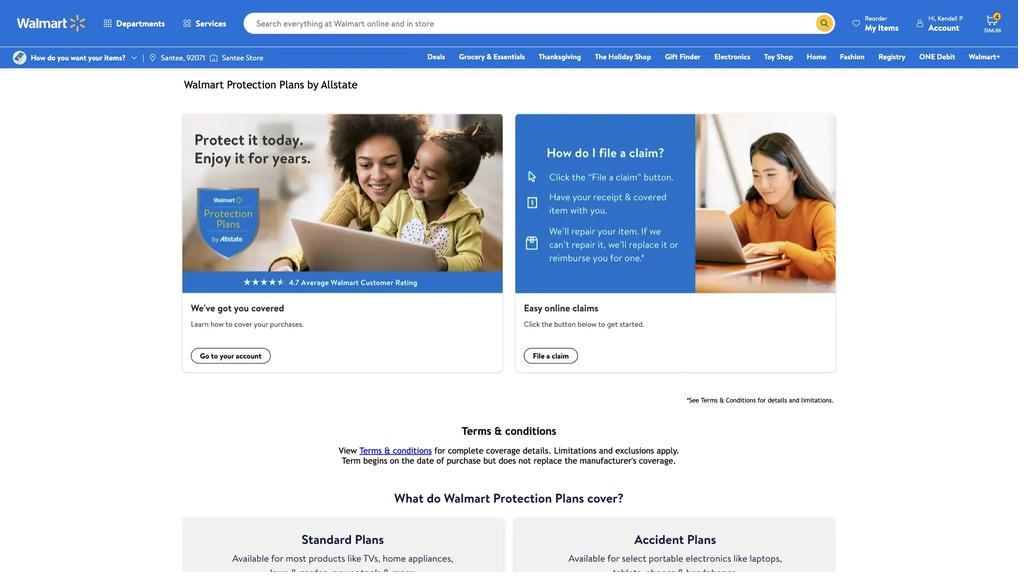 Task type: locate. For each thing, give the bounding box(es) containing it.
1 horizontal spatial shop
[[777, 51, 793, 62]]

button
[[554, 319, 576, 329]]

&
[[487, 51, 492, 62]]

2 horizontal spatial to
[[599, 319, 606, 329]]

thanksgiving
[[539, 51, 581, 62]]

2 horizontal spatial your
[[254, 319, 268, 329]]

you for want
[[57, 52, 69, 63]]

toy
[[765, 51, 775, 62]]

0 vertical spatial your
[[88, 52, 103, 63]]

gift
[[665, 51, 678, 62]]

go
[[200, 351, 209, 362]]

your right want
[[88, 52, 103, 63]]

0 vertical spatial you
[[57, 52, 69, 63]]

0 horizontal spatial you
[[57, 52, 69, 63]]

shop
[[635, 51, 651, 62], [777, 51, 793, 62]]

holiday
[[609, 51, 633, 62]]

your down covered
[[254, 319, 268, 329]]

1 horizontal spatial  image
[[210, 53, 218, 63]]

learn
[[191, 319, 209, 329]]

 image right the 92071
[[210, 53, 218, 63]]

0 horizontal spatial shop
[[635, 51, 651, 62]]

search icon image
[[821, 19, 829, 28]]

essentials
[[494, 51, 525, 62]]

2 shop from the left
[[777, 51, 793, 62]]

hi, kendall p account
[[929, 14, 963, 33]]

you inside we've got you covered learn how to cover your purchases.
[[234, 302, 249, 315]]

 image for santee store
[[210, 53, 218, 63]]

services
[[196, 18, 226, 29]]

to left get on the right of page
[[599, 319, 606, 329]]

to
[[226, 319, 233, 329], [599, 319, 606, 329], [211, 351, 218, 362]]

we've got you covered list item
[[176, 114, 509, 373]]

easy
[[524, 302, 543, 315]]

gift finder link
[[660, 51, 706, 62]]

 image right |
[[148, 54, 157, 62]]

items
[[879, 21, 899, 33]]

you
[[57, 52, 69, 63], [234, 302, 249, 315]]

shop inside "link"
[[777, 51, 793, 62]]

finder
[[680, 51, 701, 62]]

 image
[[210, 53, 218, 63], [148, 54, 157, 62]]

reorder my items
[[865, 14, 899, 33]]

your
[[88, 52, 103, 63], [254, 319, 268, 329], [220, 351, 234, 362]]

 image for santee, 92071
[[148, 54, 157, 62]]

santee store
[[222, 52, 264, 63]]

0 horizontal spatial your
[[88, 52, 103, 63]]

one
[[920, 51, 936, 62]]

1 vertical spatial your
[[254, 319, 268, 329]]

to right go
[[211, 351, 218, 362]]

to right how
[[226, 319, 233, 329]]

p
[[960, 14, 963, 23]]

to inside "easy online claims click the button below to get started."
[[599, 319, 606, 329]]

below
[[578, 319, 597, 329]]

got
[[218, 302, 232, 315]]

deals link
[[423, 51, 450, 62]]

do
[[47, 52, 56, 63]]

walmart image
[[17, 15, 86, 32]]

you right do
[[57, 52, 69, 63]]

shop right toy
[[777, 51, 793, 62]]

shop right holiday
[[635, 51, 651, 62]]

0 horizontal spatial  image
[[148, 54, 157, 62]]

1 horizontal spatial you
[[234, 302, 249, 315]]

list containing we've got you covered
[[176, 114, 842, 373]]

list
[[176, 114, 842, 373]]

click
[[524, 319, 540, 329]]

4
[[996, 12, 1000, 21]]

toy shop
[[765, 51, 793, 62]]

grocery & essentials
[[459, 51, 525, 62]]

file a claim
[[533, 351, 569, 362]]

 image
[[13, 51, 27, 65]]

your left account
[[220, 351, 234, 362]]

santee,
[[161, 52, 185, 63]]

you up cover
[[234, 302, 249, 315]]

how do you want your items?
[[31, 52, 126, 63]]

departments button
[[94, 11, 174, 36]]

$166.86
[[985, 27, 1002, 34]]

|
[[143, 52, 144, 63]]

easy online claims click the button below to get started.
[[524, 302, 644, 329]]

santee, 92071
[[161, 52, 205, 63]]

the holiday shop link
[[590, 51, 656, 62]]

1 vertical spatial you
[[234, 302, 249, 315]]

want
[[71, 52, 86, 63]]

1 horizontal spatial to
[[226, 319, 233, 329]]

reorder
[[865, 14, 888, 23]]

get
[[607, 319, 618, 329]]

easy online claims list item
[[509, 114, 842, 373]]

claims
[[573, 302, 599, 315]]

gift finder
[[665, 51, 701, 62]]

purchases.
[[270, 319, 304, 329]]

1 horizontal spatial your
[[220, 351, 234, 362]]

file
[[533, 351, 545, 362]]

santee
[[222, 52, 244, 63]]

online
[[545, 302, 570, 315]]

92071
[[187, 52, 205, 63]]

items?
[[104, 52, 126, 63]]



Task type: describe. For each thing, give the bounding box(es) containing it.
home link
[[802, 51, 832, 62]]

account
[[236, 351, 262, 362]]

cover
[[234, 319, 252, 329]]

1 shop from the left
[[635, 51, 651, 62]]

fashion
[[841, 51, 865, 62]]

claim
[[552, 351, 569, 362]]

Search search field
[[244, 13, 836, 34]]

how
[[31, 52, 46, 63]]

registry link
[[874, 51, 911, 62]]

debit
[[937, 51, 956, 62]]

the
[[542, 319, 553, 329]]

walmart+
[[969, 51, 1001, 62]]

fashion link
[[836, 51, 870, 62]]

registry
[[879, 51, 906, 62]]

walmart+ link
[[965, 51, 1006, 62]]

2 vertical spatial your
[[220, 351, 234, 362]]

you for covered
[[234, 302, 249, 315]]

deals
[[428, 51, 445, 62]]

grocery & essentials link
[[454, 51, 530, 62]]

one debit
[[920, 51, 956, 62]]

Walmart Site-Wide search field
[[244, 13, 836, 34]]

services button
[[174, 11, 235, 36]]

your inside we've got you covered learn how to cover your purchases.
[[254, 319, 268, 329]]

account
[[929, 21, 960, 33]]

we've got you covered learn how to cover your purchases.
[[191, 302, 304, 329]]

my
[[865, 21, 877, 33]]

electronics link
[[710, 51, 756, 62]]

grocery
[[459, 51, 485, 62]]

thanksgiving link
[[534, 51, 586, 62]]

the holiday shop
[[595, 51, 651, 62]]

0 horizontal spatial to
[[211, 351, 218, 362]]

we've
[[191, 302, 215, 315]]

departments
[[116, 18, 165, 29]]

how
[[211, 319, 224, 329]]

toy shop link
[[760, 51, 798, 62]]

one debit link
[[915, 51, 960, 62]]

electronics
[[715, 51, 751, 62]]

kendall
[[938, 14, 958, 23]]

home
[[807, 51, 827, 62]]

go to your account
[[200, 351, 262, 362]]

covered
[[251, 302, 284, 315]]

started.
[[620, 319, 644, 329]]

hi,
[[929, 14, 937, 23]]

to inside we've got you covered learn how to cover your purchases.
[[226, 319, 233, 329]]

store
[[246, 52, 264, 63]]

the
[[595, 51, 607, 62]]

a
[[547, 351, 550, 362]]



Task type: vqa. For each thing, say whether or not it's contained in the screenshot.
'Out' in the PICKUP TIME: MON, JAN 01 AFTER 5:00 PM CHECK OUT BY 10:33 AM TODAY TO KEEP THIS PICKUP TIME EDIT
no



